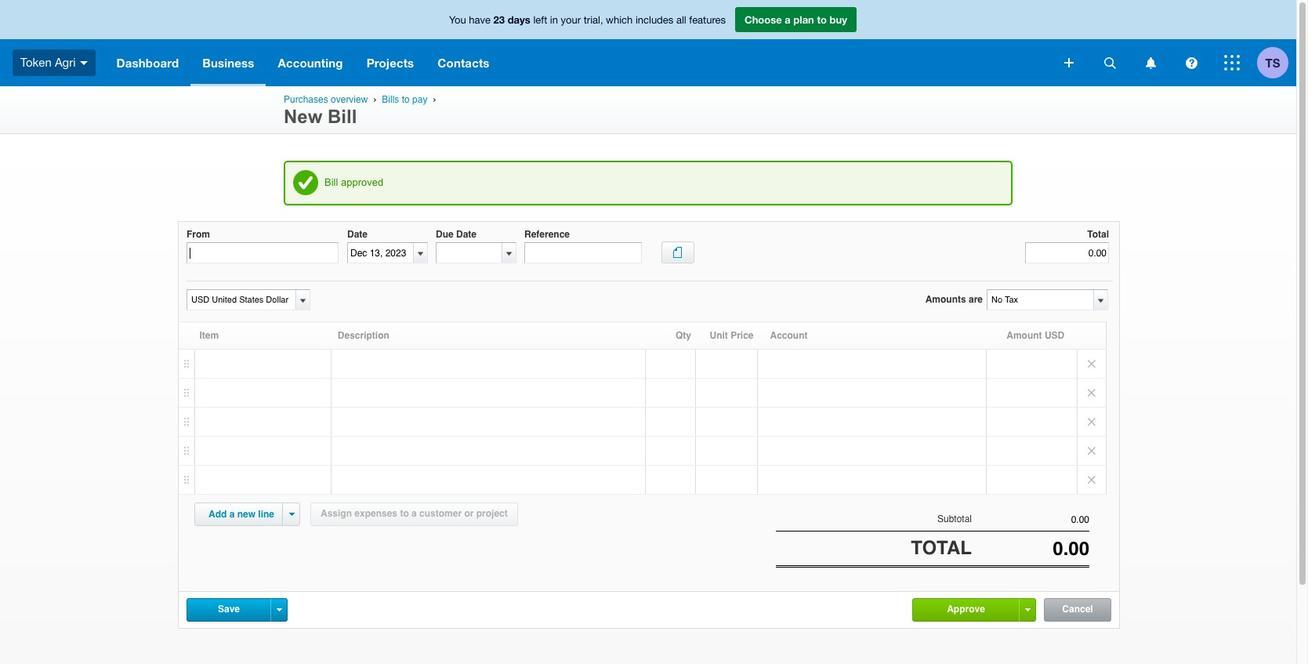 Task type: vqa. For each thing, say whether or not it's contained in the screenshot.
entity inside Tax Return Preparation - Trading entity 200.00 / hour • 1h 30m estimated
no



Task type: locate. For each thing, give the bounding box(es) containing it.
Reference text field
[[525, 242, 642, 264]]

0 vertical spatial bill
[[328, 106, 357, 127]]

project
[[477, 508, 508, 519]]

to inside purchases overview › bills to pay › new bill
[[402, 94, 410, 105]]

1 › from the left
[[374, 94, 377, 104]]

0 vertical spatial delete line item image
[[1078, 350, 1107, 378]]

0 vertical spatial to
[[818, 13, 827, 26]]

approve
[[948, 604, 986, 615]]

1 horizontal spatial date
[[456, 229, 477, 240]]

0 horizontal spatial a
[[230, 509, 235, 520]]

1 delete line item image from the top
[[1078, 350, 1107, 378]]

add a new line link
[[199, 504, 284, 525]]

delete line item image
[[1078, 350, 1107, 378], [1078, 408, 1107, 436]]

bill left "approved"
[[325, 176, 338, 188]]

1 horizontal spatial a
[[412, 508, 417, 519]]

None text field
[[187, 242, 339, 264], [973, 538, 1090, 560], [187, 242, 339, 264], [973, 538, 1090, 560]]

subtotal
[[938, 514, 973, 525]]

a
[[785, 13, 791, 26], [412, 508, 417, 519], [230, 509, 235, 520]]

0 horizontal spatial ›
[[374, 94, 377, 104]]

from
[[187, 229, 210, 240]]

projects button
[[355, 39, 426, 86]]

banner
[[0, 0, 1297, 86]]

1 vertical spatial delete line item image
[[1078, 408, 1107, 436]]

in
[[550, 14, 558, 26]]

1 vertical spatial delete line item image
[[1078, 437, 1107, 465]]

total
[[1088, 229, 1110, 240]]

pay
[[413, 94, 428, 105]]

Total text field
[[1026, 242, 1110, 264]]

a left new
[[230, 509, 235, 520]]

delete line item image
[[1078, 379, 1107, 407], [1078, 437, 1107, 465], [1078, 466, 1107, 494]]

a for to
[[785, 13, 791, 26]]

business
[[203, 56, 254, 70]]

a left customer
[[412, 508, 417, 519]]

a for line
[[230, 509, 235, 520]]

purchases
[[284, 94, 328, 105]]

2 delete line item image from the top
[[1078, 437, 1107, 465]]

left
[[534, 14, 548, 26]]

all
[[677, 14, 687, 26]]

23
[[494, 13, 505, 26]]

a left plan
[[785, 13, 791, 26]]

cancel
[[1063, 604, 1094, 615]]

bill
[[328, 106, 357, 127], [325, 176, 338, 188]]

line
[[258, 509, 275, 520]]

dashboard
[[117, 56, 179, 70]]

0 horizontal spatial date
[[347, 229, 368, 240]]

reference
[[525, 229, 570, 240]]

2 date from the left
[[456, 229, 477, 240]]

more add line options... image
[[289, 513, 294, 516]]

›
[[374, 94, 377, 104], [433, 94, 436, 104]]

includes
[[636, 14, 674, 26]]

› right pay
[[433, 94, 436, 104]]

save link
[[187, 599, 271, 620]]

agri
[[55, 55, 76, 69]]

or
[[465, 508, 474, 519]]

date up date text box
[[347, 229, 368, 240]]

which
[[606, 14, 633, 26]]

total
[[911, 537, 973, 559]]

svg image inside token agri popup button
[[80, 61, 87, 65]]

2 horizontal spatial a
[[785, 13, 791, 26]]

date up due date text box
[[456, 229, 477, 240]]

to left pay
[[402, 94, 410, 105]]

2 vertical spatial delete line item image
[[1078, 466, 1107, 494]]

you
[[449, 14, 466, 26]]

bill down overview
[[328, 106, 357, 127]]

1 delete line item image from the top
[[1078, 379, 1107, 407]]

amounts are
[[926, 294, 983, 305]]

assign
[[321, 508, 352, 519]]

dashboard link
[[105, 39, 191, 86]]

description
[[338, 330, 390, 341]]

approve link
[[914, 599, 1020, 620]]

date
[[347, 229, 368, 240], [456, 229, 477, 240]]

more save options... image
[[276, 608, 282, 611]]

svg image
[[1225, 55, 1241, 71], [1105, 57, 1116, 69], [1065, 58, 1074, 67]]

amounts
[[926, 294, 967, 305]]

› left bills
[[374, 94, 377, 104]]

to
[[818, 13, 827, 26], [402, 94, 410, 105], [400, 508, 409, 519]]

choose
[[745, 13, 782, 26]]

2 horizontal spatial svg image
[[1186, 57, 1198, 69]]

add
[[209, 509, 227, 520]]

svg image
[[1146, 57, 1156, 69], [1186, 57, 1198, 69], [80, 61, 87, 65]]

1 horizontal spatial svg image
[[1105, 57, 1116, 69]]

3 delete line item image from the top
[[1078, 466, 1107, 494]]

unit price
[[710, 330, 754, 341]]

0 horizontal spatial svg image
[[80, 61, 87, 65]]

usd
[[1045, 330, 1065, 341]]

1 horizontal spatial ›
[[433, 94, 436, 104]]

bill inside purchases overview › bills to pay › new bill
[[328, 106, 357, 127]]

price
[[731, 330, 754, 341]]

have
[[469, 14, 491, 26]]

account
[[771, 330, 808, 341]]

1 vertical spatial to
[[402, 94, 410, 105]]

to inside banner
[[818, 13, 827, 26]]

a inside banner
[[785, 13, 791, 26]]

trial,
[[584, 14, 604, 26]]

to right the expenses
[[400, 508, 409, 519]]

None text field
[[187, 290, 293, 310], [988, 290, 1093, 310], [973, 514, 1090, 525], [187, 290, 293, 310], [988, 290, 1093, 310], [973, 514, 1090, 525]]

to left buy
[[818, 13, 827, 26]]

bill approved
[[325, 176, 384, 188]]

bills
[[382, 94, 399, 105]]

token agri
[[20, 55, 76, 69]]

new
[[237, 509, 256, 520]]

1 vertical spatial bill
[[325, 176, 338, 188]]

amount usd
[[1007, 330, 1065, 341]]

0 vertical spatial delete line item image
[[1078, 379, 1107, 407]]



Task type: describe. For each thing, give the bounding box(es) containing it.
business button
[[191, 39, 266, 86]]

item
[[200, 330, 219, 341]]

accounting
[[278, 56, 343, 70]]

ts button
[[1258, 39, 1297, 86]]

assign expenses to a customer or project
[[321, 508, 508, 519]]

overview
[[331, 94, 368, 105]]

due
[[436, 229, 454, 240]]

expenses
[[355, 508, 398, 519]]

1 date from the left
[[347, 229, 368, 240]]

token agri button
[[0, 39, 105, 86]]

2 horizontal spatial svg image
[[1225, 55, 1241, 71]]

2 delete line item image from the top
[[1078, 408, 1107, 436]]

approved
[[341, 176, 384, 188]]

contacts button
[[426, 39, 502, 86]]

banner containing ts
[[0, 0, 1297, 86]]

purchases overview › bills to pay › new bill
[[284, 94, 439, 127]]

projects
[[367, 56, 414, 70]]

2 vertical spatial to
[[400, 508, 409, 519]]

token
[[20, 55, 52, 69]]

bills to pay link
[[382, 94, 428, 105]]

more approve options... image
[[1025, 608, 1031, 611]]

qty
[[676, 330, 692, 341]]

1 horizontal spatial svg image
[[1146, 57, 1156, 69]]

cancel button
[[1045, 599, 1111, 621]]

save
[[218, 604, 240, 615]]

0 horizontal spatial svg image
[[1065, 58, 1074, 67]]

unit
[[710, 330, 728, 341]]

due date
[[436, 229, 477, 240]]

buy
[[830, 13, 848, 26]]

your
[[561, 14, 581, 26]]

new
[[284, 106, 323, 127]]

customer
[[420, 508, 462, 519]]

are
[[969, 294, 983, 305]]

2 › from the left
[[433, 94, 436, 104]]

days
[[508, 13, 531, 26]]

accounting button
[[266, 39, 355, 86]]

plan
[[794, 13, 815, 26]]

choose a plan to buy
[[745, 13, 848, 26]]

ts
[[1266, 55, 1281, 69]]

purchases overview link
[[284, 94, 368, 105]]

contacts
[[438, 56, 490, 70]]

features
[[690, 14, 726, 26]]

you have 23 days left in your trial, which includes all features
[[449, 13, 726, 26]]

assign expenses to a customer or project link
[[311, 503, 518, 526]]

amount
[[1007, 330, 1043, 341]]

Due Date text field
[[437, 243, 502, 263]]

add a new line
[[209, 509, 275, 520]]

Date text field
[[348, 243, 413, 263]]



